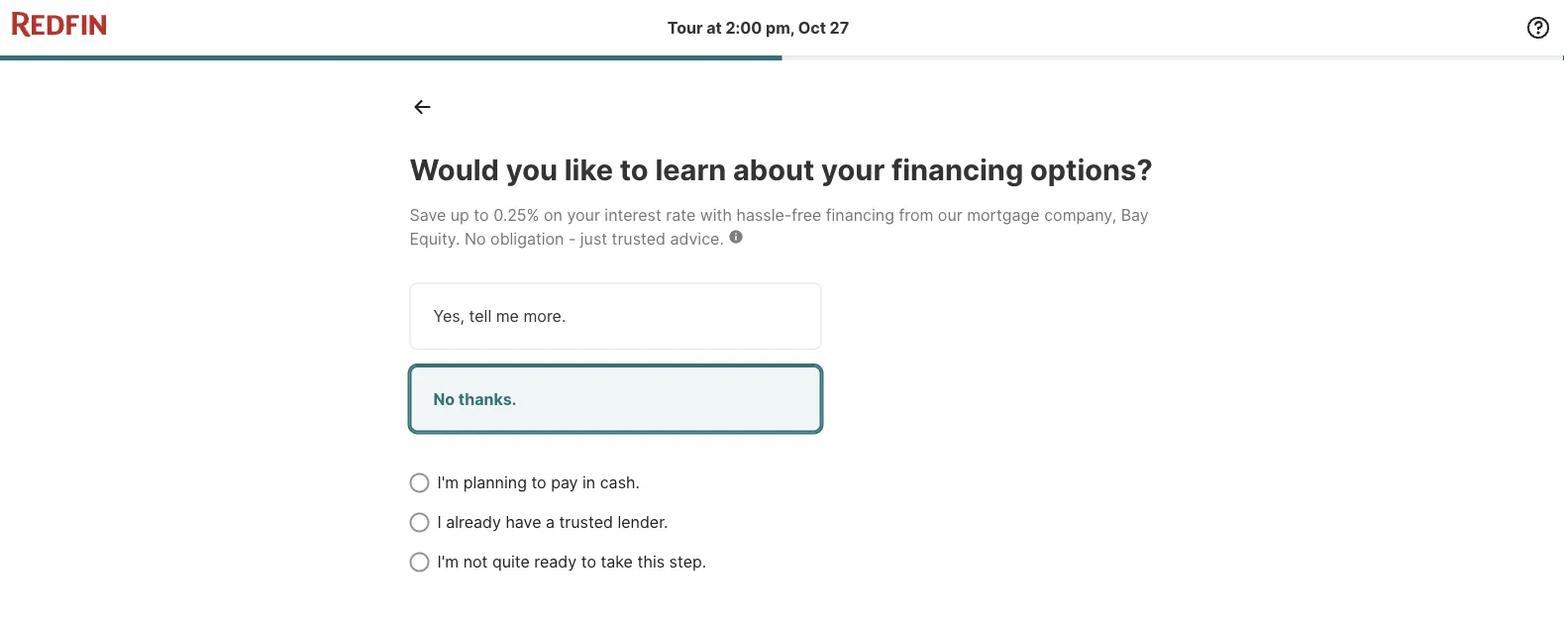Task type: locate. For each thing, give the bounding box(es) containing it.
0 vertical spatial no
[[465, 229, 486, 248]]

0 vertical spatial i'm
[[437, 473, 459, 492]]

0 vertical spatial trusted
[[612, 229, 666, 248]]

1 vertical spatial financing
[[826, 205, 895, 225]]

progress bar
[[0, 55, 1564, 60]]

no
[[465, 229, 486, 248], [433, 389, 455, 408]]

would
[[410, 152, 499, 187]]

financing up the our
[[892, 152, 1024, 187]]

i already have a trusted lender.
[[437, 512, 668, 532]]

have
[[506, 512, 541, 532]]

financing right free
[[826, 205, 895, 225]]

your up just
[[567, 205, 600, 225]]

about
[[733, 152, 815, 187]]

to left the take
[[581, 552, 596, 571]]

your up free
[[821, 152, 885, 187]]

trusted
[[612, 229, 666, 248], [559, 512, 613, 532]]

1 i'm from the top
[[437, 473, 459, 492]]

i'm
[[437, 473, 459, 492], [437, 552, 459, 571]]

i'm right 'i'm planning to pay in cash.' radio
[[437, 473, 459, 492]]

ready
[[534, 552, 577, 571]]

oct
[[798, 18, 826, 37]]

1 vertical spatial no
[[433, 389, 455, 408]]

1 vertical spatial trusted
[[559, 512, 613, 532]]

trusted right the a
[[559, 512, 613, 532]]

0 horizontal spatial your
[[567, 205, 600, 225]]

i'm not quite ready to take this step.
[[437, 552, 707, 571]]

learn
[[655, 152, 727, 187]]

1 vertical spatial i'm
[[437, 552, 459, 571]]

0.25%
[[494, 205, 540, 225]]

quite
[[492, 552, 530, 571]]

no inside save up to 0.25% on your interest rate with hassle-free financing from our mortgage company, bay equity. no obligation - just trusted advice.
[[465, 229, 486, 248]]

you
[[506, 152, 558, 187]]

your
[[821, 152, 885, 187], [567, 205, 600, 225]]

our
[[938, 205, 963, 225]]

trusted down interest
[[612, 229, 666, 248]]

financing
[[892, 152, 1024, 187], [826, 205, 895, 225]]

options?
[[1030, 152, 1153, 187]]

option group
[[410, 283, 905, 432]]

no left thanks.
[[433, 389, 455, 408]]

option group containing yes, tell me more.
[[410, 283, 905, 432]]

i
[[437, 512, 442, 532]]

advice.
[[670, 229, 724, 248]]

would you like to learn about your financing options?
[[410, 152, 1153, 187]]

to right up
[[474, 205, 489, 225]]

27
[[830, 18, 849, 37]]

planning
[[463, 473, 527, 492]]

1 horizontal spatial no
[[465, 229, 486, 248]]

-
[[569, 229, 576, 248]]

2:00
[[726, 18, 762, 37]]

i'm left not
[[437, 552, 459, 571]]

to
[[620, 152, 649, 187], [474, 205, 489, 225], [531, 473, 547, 492], [581, 552, 596, 571]]

save
[[410, 205, 446, 225]]

just
[[580, 229, 607, 248]]

2 i'm from the top
[[437, 552, 459, 571]]

0 horizontal spatial no
[[433, 389, 455, 408]]

no down up
[[465, 229, 486, 248]]

lender.
[[618, 512, 668, 532]]

thanks.
[[459, 389, 517, 408]]

0 vertical spatial your
[[821, 152, 885, 187]]

pay
[[551, 473, 578, 492]]

yes, tell me more.
[[433, 306, 566, 326]]

1 horizontal spatial your
[[821, 152, 885, 187]]

no thanks.
[[433, 389, 517, 408]]

take
[[601, 552, 633, 571]]

No thanks. radio
[[410, 365, 822, 432]]

1 vertical spatial your
[[567, 205, 600, 225]]

i'm for i'm planning to pay in cash.
[[437, 473, 459, 492]]



Task type: vqa. For each thing, say whether or not it's contained in the screenshot.
the No within the 'No thanks.' 'RADIO'
yes



Task type: describe. For each thing, give the bounding box(es) containing it.
a
[[546, 512, 555, 532]]

financing inside save up to 0.25% on your interest rate with hassle-free financing from our mortgage company, bay equity. no obligation - just trusted advice.
[[826, 205, 895, 225]]

tell
[[469, 306, 492, 326]]

I'm planning to pay in cash. radio
[[410, 473, 430, 493]]

no inside radio
[[433, 389, 455, 408]]

obligation
[[491, 229, 564, 248]]

0 vertical spatial financing
[[892, 152, 1024, 187]]

I'm not quite ready to take this step. radio
[[410, 552, 430, 572]]

at
[[707, 18, 722, 37]]

up
[[451, 205, 470, 225]]

me
[[496, 306, 519, 326]]

on
[[544, 205, 563, 225]]

yes,
[[433, 306, 465, 326]]

Yes, tell me more. radio
[[410, 283, 822, 350]]

I already have a trusted lender. radio
[[410, 512, 430, 532]]

interest
[[605, 205, 662, 225]]

cash.
[[600, 473, 640, 492]]

to left pay
[[531, 473, 547, 492]]

hassle-
[[737, 205, 792, 225]]

this
[[638, 552, 665, 571]]

with
[[700, 205, 732, 225]]

tour
[[668, 18, 703, 37]]

save up to 0.25% on your interest rate with hassle-free financing from our mortgage company, bay equity. no obligation - just trusted advice.
[[410, 205, 1149, 248]]

i'm for i'm not quite ready to take this step.
[[437, 552, 459, 571]]

trusted inside save up to 0.25% on your interest rate with hassle-free financing from our mortgage company, bay equity. no obligation - just trusted advice.
[[612, 229, 666, 248]]

to inside save up to 0.25% on your interest rate with hassle-free financing from our mortgage company, bay equity. no obligation - just trusted advice.
[[474, 205, 489, 225]]

like
[[564, 152, 613, 187]]

company,
[[1044, 205, 1117, 225]]

from
[[899, 205, 934, 225]]

pm,
[[766, 18, 795, 37]]

your inside save up to 0.25% on your interest rate with hassle-free financing from our mortgage company, bay equity. no obligation - just trusted advice.
[[567, 205, 600, 225]]

to right like
[[620, 152, 649, 187]]

bay
[[1121, 205, 1149, 225]]

mortgage
[[967, 205, 1040, 225]]

i'm planning to pay in cash.
[[437, 473, 640, 492]]

tour at 2:00 pm, oct 27
[[668, 18, 849, 37]]

more.
[[524, 306, 566, 326]]

already
[[446, 512, 501, 532]]

not
[[463, 552, 488, 571]]

in
[[583, 473, 596, 492]]

equity.
[[410, 229, 460, 248]]

step.
[[669, 552, 707, 571]]

rate
[[666, 205, 696, 225]]

free
[[792, 205, 822, 225]]



